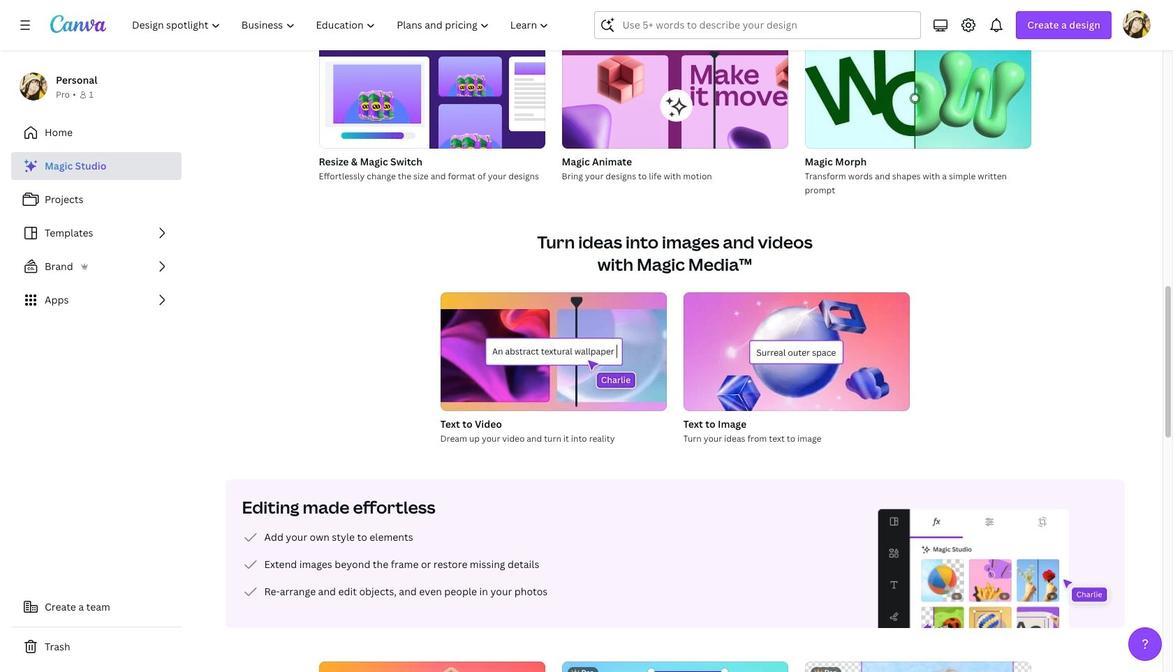 Task type: describe. For each thing, give the bounding box(es) containing it.
stephanie aranda image
[[1123, 10, 1151, 38]]

text to video image
[[440, 293, 667, 411]]

resize & magic switch image
[[319, 30, 545, 149]]

1 horizontal spatial list
[[242, 529, 548, 601]]



Task type: locate. For each thing, give the bounding box(es) containing it.
list
[[11, 152, 182, 314], [242, 529, 548, 601]]

Search search field
[[623, 12, 893, 38]]

0 horizontal spatial list
[[11, 152, 182, 314]]

group
[[319, 30, 545, 184], [319, 30, 545, 149], [562, 30, 788, 184], [562, 30, 788, 149], [805, 30, 1031, 198], [805, 30, 1031, 149], [440, 293, 667, 446], [683, 293, 910, 446], [683, 293, 910, 411], [319, 662, 545, 672]]

1 vertical spatial list
[[242, 529, 548, 601]]

magic animate image
[[562, 30, 788, 149]]

None search field
[[595, 11, 921, 39]]

top level navigation element
[[123, 11, 561, 39]]

magic morph image
[[805, 30, 1031, 149]]

text to image image
[[683, 293, 910, 411]]

0 vertical spatial list
[[11, 152, 182, 314]]



Task type: vqa. For each thing, say whether or not it's contained in the screenshot.
Top level navigation 'Element' on the top left
yes



